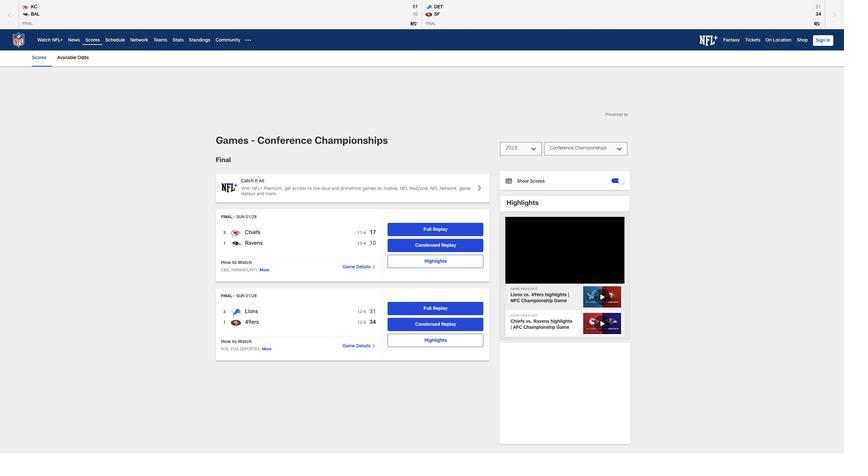 Task type: locate. For each thing, give the bounding box(es) containing it.
 down lions vs. 49ers highlights | nfc championship game "image" on the bottom right of the page
[[598, 320, 606, 328]]

final inside page main content "main content"
[[216, 158, 231, 164]]

kc chiefs image
[[22, 4, 30, 11]]

1 12-5 from the top
[[357, 311, 366, 315]]

1 vertical spatial full replay
[[424, 307, 448, 312]]

2 full replay from the top
[[424, 307, 448, 312]]

1 condensed replay button from the top
[[388, 239, 484, 252]]

catch it all with nfl+ premium, get access to live local and primetime games on mobile, nfl redzone, nfl network, game replays and more.
[[241, 179, 472, 197]]

1 condensed replay from the top
[[415, 244, 456, 249]]

highlight inside game highlight chiefs vs. ravens highlights | afc championship game
[[521, 315, 538, 318]]

championship up game highlight chiefs vs. ravens highlights | afc championship game
[[521, 300, 553, 304]]

0 vertical spatial watch
[[37, 38, 51, 43]]

31
[[815, 5, 821, 10], [370, 310, 376, 315]]

1 vertical spatial vs.
[[526, 320, 532, 325]]

17 left the det lions image
[[412, 5, 418, 10]]

game for chiefs vs. ravens highlights | afc championship game
[[511, 315, 520, 318]]

2 vertical spatial chevron right element
[[371, 343, 377, 349]]

vs. down game highlight lions vs. 49ers highlights | nfc championship game
[[526, 320, 532, 325]]

games
[[216, 137, 248, 147]]

2 12- from the top
[[357, 321, 364, 325]]

to for chiefs
[[232, 261, 237, 266]]

0 vertical spatial 10
[[412, 12, 418, 17]]

scores down watch nfl+
[[32, 56, 47, 61]]

2 play element from the top
[[594, 316, 610, 332]]

1 vertical spatial full replay button
[[388, 302, 484, 316]]

1 how from the top
[[221, 261, 231, 266]]

game
[[511, 288, 520, 292], [511, 315, 520, 318]]

banner
[[0, 29, 844, 67]]

1 horizontal spatial final
[[216, 158, 231, 164]]

1 vertical spatial chevron right element
[[371, 264, 377, 270]]

watch
[[37, 38, 51, 43], [238, 261, 252, 266], [238, 340, 252, 345]]

10 right the 4
[[370, 242, 376, 247]]

1  from the top
[[598, 293, 606, 302]]

1 vertical spatial ravens
[[533, 320, 549, 325]]

1 play element from the top
[[594, 290, 610, 306]]

play element for lions vs. 49ers highlights | nfc championship game
[[594, 290, 610, 306]]

full for 17
[[424, 228, 432, 233]]

,
[[257, 269, 259, 273], [260, 348, 261, 352]]

play element up chiefs vs. ravens highlights | afc championship game image
[[594, 290, 610, 306]]

2 horizontal spatial final
[[425, 22, 436, 26]]

1 game from the top
[[511, 288, 520, 292]]

2 sun from the top
[[236, 295, 245, 299]]

1 01/28 from the top
[[246, 216, 257, 220]]

0 vertical spatial highlights button
[[388, 255, 484, 268]]

sign in
[[816, 39, 831, 43]]

1 vertical spatial 17
[[370, 231, 376, 236]]

sign in button
[[813, 35, 834, 46]]

final down bal ravens "icon"
[[22, 22, 33, 26]]

chevron right element for 17
[[371, 264, 377, 270]]

0 horizontal spatial final
[[22, 22, 33, 26]]

1 vertical spatial condensed
[[415, 323, 440, 328]]

1 vertical spatial scores
[[32, 56, 47, 61]]

1 up cbs,
[[223, 242, 226, 246]]

highlights for ravens
[[551, 320, 572, 325]]

scores right show
[[530, 180, 545, 184]]

2 12-5 from the top
[[357, 321, 366, 325]]

how inside 'how to watch cbs, paramount+ , more'
[[221, 261, 231, 266]]

31 inside page main content "main content"
[[370, 310, 376, 315]]

2 nfl from the left
[[430, 187, 438, 192]]

0 vertical spatial lions
[[511, 294, 522, 298]]

0 vertical spatial highlights
[[545, 294, 567, 298]]

championships
[[315, 137, 388, 147]]

2 final from the top
[[221, 295, 232, 299]]

0 vertical spatial 
[[475, 184, 484, 192]]

2 final - sun 01/28 from the top
[[221, 295, 257, 299]]

game highlight lions vs. 49ers highlights | nfc championship game
[[511, 288, 569, 304]]

1 vertical spatial game
[[511, 315, 520, 318]]

nfl+ down it
[[252, 187, 262, 192]]

2 01/28 from the top
[[246, 295, 257, 299]]

1 horizontal spatial scores link
[[85, 38, 100, 43]]

1 12- from the top
[[357, 311, 364, 315]]

game details 
[[343, 264, 377, 270], [343, 343, 377, 349]]

scores right the news link
[[85, 38, 100, 43]]

game for lions vs. 49ers highlights | nfc championship game
[[511, 288, 520, 292]]

2 highlights button from the top
[[388, 334, 484, 348]]

sun
[[236, 216, 245, 220], [236, 295, 245, 299]]

game inside game highlight chiefs vs. ravens highlights | afc championship game
[[511, 315, 520, 318]]

1 vertical spatial chiefs
[[511, 320, 525, 325]]

and right local
[[332, 187, 339, 192]]

highlight inside game highlight lions vs. 49ers highlights | nfc championship game
[[521, 288, 538, 292]]

0 vertical spatial 49ers
[[531, 294, 544, 298]]

highlights button for 34
[[388, 334, 484, 348]]

chevron right element
[[475, 184, 484, 192], [371, 264, 377, 270], [371, 343, 377, 349]]

full replay for 17
[[424, 228, 448, 233]]

0 vertical spatial championship
[[521, 300, 553, 304]]

championship inside game highlight chiefs vs. ravens highlights | afc championship game
[[524, 326, 555, 331]]

final for sf
[[425, 22, 436, 26]]

redzone,
[[409, 187, 429, 192]]

1 horizontal spatial 17
[[412, 5, 418, 10]]

1 vertical spatial highlights
[[551, 320, 572, 325]]

1 horizontal spatial nfl+
[[252, 187, 262, 192]]

0 horizontal spatial lions
[[245, 310, 258, 315]]

1 full replay from the top
[[424, 228, 448, 233]]

0 vertical spatial sun
[[236, 216, 245, 220]]

0 vertical spatial |
[[568, 294, 569, 298]]

details
[[356, 266, 371, 270], [356, 345, 371, 349]]

49ers up how to watch fox, fox deportes , more
[[245, 321, 259, 326]]

access
[[292, 187, 306, 192]]

1 nfl plus image from the left
[[410, 20, 418, 28]]

, right fox at the left
[[260, 348, 261, 352]]

1 details from the top
[[356, 266, 371, 270]]

to inside how to watch fox, fox deportes , more
[[232, 340, 237, 345]]

page main content main content
[[0, 112, 844, 454]]

, inside 'how to watch cbs, paramount+ , more'
[[257, 269, 259, 273]]

1 vertical spatial 49ers
[[245, 321, 259, 326]]

watch inside 'how to watch cbs, paramount+ , more'
[[238, 261, 252, 266]]

how inside how to watch fox, fox deportes , more
[[221, 340, 231, 345]]

2 condensed replay button from the top
[[388, 318, 484, 332]]

vs. up game highlight chiefs vs. ravens highlights | afc championship game
[[524, 294, 530, 298]]

condensed for 10
[[415, 244, 440, 249]]

1 up fox,
[[223, 321, 226, 325]]

watch up the "paramount+"
[[238, 261, 252, 266]]

to
[[308, 187, 312, 192], [232, 261, 237, 266], [232, 340, 237, 345]]

nfl+
[[52, 38, 63, 43], [252, 187, 262, 192]]

1 sun from the top
[[236, 216, 245, 220]]

1 final from the top
[[221, 216, 232, 220]]

highlights inside game highlight lions vs. 49ers highlights | nfc championship game
[[545, 294, 567, 298]]

1 5 from the top
[[364, 311, 366, 315]]

2 how from the top
[[221, 340, 231, 345]]

schedule
[[105, 38, 125, 43]]

how for 49ers
[[221, 340, 231, 345]]

01/28 for lions
[[246, 295, 257, 299]]

2 highlight from the top
[[521, 315, 538, 318]]

1 vertical spatial to
[[232, 261, 237, 266]]

to up fox at the left
[[232, 340, 237, 345]]

stats link
[[173, 38, 184, 43]]

nfl plus image for 10
[[410, 20, 418, 28]]

49ers up game highlight chiefs vs. ravens highlights | afc championship game
[[531, 294, 544, 298]]

1 for ravens
[[223, 242, 226, 246]]

0 vertical spatial game details 
[[343, 264, 377, 270]]

scores link
[[85, 38, 100, 43], [32, 51, 49, 66]]

final down sf 49ers icon
[[425, 22, 436, 26]]

0 vertical spatial 34
[[816, 12, 821, 17]]

0 vertical spatial more
[[260, 269, 269, 273]]

final - sun 01/28 for chiefs
[[221, 216, 257, 220]]

1 1 from the top
[[223, 242, 226, 246]]

12-5
[[357, 311, 366, 315], [357, 321, 366, 325]]

odds
[[77, 56, 89, 61]]

01/28 down the "paramount+"
[[246, 295, 257, 299]]

cbs,
[[221, 269, 230, 273]]

to up the "paramount+"
[[232, 261, 237, 266]]

0 horizontal spatial 31
[[370, 310, 376, 315]]

1 vertical spatial nfl+
[[252, 187, 262, 192]]

0 horizontal spatial nfl+
[[52, 38, 63, 43]]

ravens
[[245, 242, 263, 247], [533, 320, 549, 325]]

left score strip button image
[[2, 0, 17, 30]]

nfl right the mobile,
[[400, 187, 408, 192]]

full replay button for 31
[[388, 302, 484, 316]]

1 vertical spatial 
[[598, 320, 606, 328]]


[[598, 293, 606, 302], [598, 320, 606, 328]]

1 vertical spatial -
[[233, 216, 235, 220]]

1 vertical spatial |
[[511, 326, 512, 331]]

1 vertical spatial 
[[371, 264, 377, 270]]

11-6
[[357, 232, 366, 236]]

final - sun 01/28 down the "paramount+"
[[221, 295, 257, 299]]

and left more.
[[257, 192, 264, 197]]

1 horizontal spatial nfl plus image
[[814, 20, 821, 28]]

scores for the topmost scores link
[[85, 38, 100, 43]]

1 vertical spatial sun
[[236, 295, 245, 299]]

0 vertical spatial ,
[[257, 269, 259, 273]]

full replay for 31
[[424, 307, 448, 312]]

vs. for ravens
[[526, 320, 532, 325]]

local
[[321, 187, 331, 192]]

2 nfl plus image from the left
[[814, 20, 821, 28]]

scores link down the watch nfl+ link
[[32, 51, 49, 66]]

1 game details  from the top
[[343, 264, 377, 270]]

more right the "paramount+"
[[260, 269, 269, 273]]

0 horizontal spatial nfl
[[400, 187, 408, 192]]

0 vertical spatial condensed
[[415, 244, 440, 249]]

how up cbs,
[[221, 261, 231, 266]]

2 5 from the top
[[364, 321, 366, 325]]

game up afc
[[511, 315, 520, 318]]

1 vertical spatial 12-
[[357, 321, 364, 325]]

game inside game highlight lions vs. 49ers highlights | nfc championship game
[[511, 288, 520, 292]]

3
[[223, 232, 226, 236], [223, 311, 226, 315]]

1 vertical spatial condensed replay button
[[388, 318, 484, 332]]

replay
[[433, 228, 448, 233], [441, 244, 456, 249], [433, 307, 448, 312], [441, 323, 456, 328]]

0 vertical spatial chiefs
[[245, 231, 261, 236]]

1 horizontal spatial 31
[[815, 5, 821, 10]]

1 vertical spatial condensed replay
[[415, 323, 456, 328]]

news
[[68, 38, 80, 43]]

ravens up 'how to watch cbs, paramount+ , more'
[[245, 242, 263, 247]]

0 vertical spatial 17
[[412, 5, 418, 10]]

with
[[241, 187, 251, 192]]

network,
[[440, 187, 458, 192]]

championship inside game highlight lions vs. 49ers highlights | nfc championship game
[[521, 300, 553, 304]]

34
[[816, 12, 821, 17], [370, 321, 376, 326]]

watch for lions
[[238, 340, 252, 345]]

vs. inside game highlight lions vs. 49ers highlights | nfc championship game
[[524, 294, 530, 298]]

more right deportes
[[262, 348, 272, 352]]

0 horizontal spatial 34
[[370, 321, 376, 326]]

2 condensed replay from the top
[[415, 323, 456, 328]]

nfl+ left the news link
[[52, 38, 63, 43]]

49ers
[[531, 294, 544, 298], [245, 321, 259, 326]]

 for chiefs vs. ravens highlights | afc championship game
[[598, 320, 606, 328]]

highlights
[[545, 294, 567, 298], [551, 320, 572, 325]]

replay for full replay "button" corresponding to 17
[[433, 228, 448, 233]]

condensed for 34
[[415, 323, 440, 328]]

|
[[568, 294, 569, 298], [511, 326, 512, 331]]

2 1 from the top
[[223, 321, 226, 325]]

chevron right element for 31
[[371, 343, 377, 349]]

17 inside page main content "main content"
[[370, 231, 376, 236]]

shop
[[797, 38, 808, 43]]

nfl left network,
[[430, 187, 438, 192]]

34 inside page main content "main content"
[[370, 321, 376, 326]]

5
[[364, 311, 366, 315], [364, 321, 366, 325]]

| inside game highlight chiefs vs. ravens highlights | afc championship game
[[511, 326, 512, 331]]

12-
[[357, 311, 364, 315], [357, 321, 364, 325]]

1 highlight from the top
[[521, 288, 538, 292]]

1 vertical spatial lions
[[245, 310, 258, 315]]

17
[[412, 5, 418, 10], [370, 231, 376, 236]]

watch up deportes
[[238, 340, 252, 345]]

sun down the "paramount+"
[[236, 295, 245, 299]]

2  from the top
[[598, 320, 606, 328]]

1 3 from the top
[[223, 232, 226, 236]]

afc
[[513, 326, 522, 331]]

01/28 down replays
[[246, 216, 257, 220]]

more
[[260, 269, 269, 273], [262, 348, 272, 352]]

0 horizontal spatial 49ers
[[245, 321, 259, 326]]

final
[[221, 216, 232, 220], [221, 295, 232, 299]]

to left live
[[308, 187, 312, 192]]

and
[[332, 187, 339, 192], [257, 192, 264, 197]]

final - sun 01/28 down replays
[[221, 216, 257, 220]]

0 vertical spatial highlight
[[521, 288, 538, 292]]

0 vertical spatial condensed replay
[[415, 244, 456, 249]]

1 vertical spatial 1
[[223, 321, 226, 325]]

full replay
[[424, 228, 448, 233], [424, 307, 448, 312]]

2 full from the top
[[424, 307, 432, 312]]

0 horizontal spatial |
[[511, 326, 512, 331]]

1 vertical spatial championship
[[524, 326, 555, 331]]

games - conference championships
[[216, 137, 388, 147]]

1 vertical spatial 5
[[364, 321, 366, 325]]

full for 31
[[424, 307, 432, 312]]

vs. inside game highlight chiefs vs. ravens highlights | afc championship game
[[526, 320, 532, 325]]

0 horizontal spatial 10
[[370, 242, 376, 247]]

watch nfl+ link
[[37, 38, 63, 43]]

0 vertical spatial full replay
[[424, 228, 448, 233]]

championship right afc
[[524, 326, 555, 331]]

1 vertical spatial 10
[[370, 242, 376, 247]]

nfl plus image
[[410, 20, 418, 28], [814, 20, 821, 28]]

0 horizontal spatial chiefs
[[245, 231, 261, 236]]

ravens down game highlight lions vs. 49ers highlights | nfc championship game
[[533, 320, 549, 325]]

0 vertical spatial highlights
[[507, 200, 539, 207]]

 up chiefs vs. ravens highlights | afc championship game image
[[598, 293, 606, 302]]

final
[[22, 22, 33, 26], [425, 22, 436, 26], [216, 158, 231, 164]]

6
[[364, 232, 366, 236]]

1 full replay button from the top
[[388, 223, 484, 236]]

highlights
[[507, 200, 539, 207], [424, 260, 447, 265], [424, 339, 447, 344]]

1 final - sun 01/28 from the top
[[221, 216, 257, 220]]

 for 31
[[371, 343, 377, 349]]

highlights inside game highlight chiefs vs. ravens highlights | afc championship game
[[551, 320, 572, 325]]

1 vertical spatial 34
[[370, 321, 376, 326]]

2 3 from the top
[[223, 311, 226, 315]]

13-4
[[357, 242, 366, 246]]

condensed replay button for 10
[[388, 239, 484, 252]]

0 vertical spatial 12-
[[357, 311, 364, 315]]

12-5 for 31
[[357, 311, 366, 315]]

0 horizontal spatial ,
[[257, 269, 259, 273]]

0 vertical spatial -
[[251, 137, 255, 147]]

1 vertical spatial final - sun 01/28
[[221, 295, 257, 299]]

None checkbox
[[611, 178, 625, 184]]

game up nfc
[[511, 288, 520, 292]]

2 details from the top
[[356, 345, 371, 349]]

replay for full replay "button" for 31
[[433, 307, 448, 312]]

01/28 for chiefs
[[246, 216, 257, 220]]

watch inside how to watch fox, fox deportes , more
[[238, 340, 252, 345]]

1 vertical spatial game details 
[[343, 343, 377, 349]]

0 vertical spatial 01/28
[[246, 216, 257, 220]]

1 horizontal spatial nfl
[[430, 187, 438, 192]]

games
[[362, 187, 376, 192]]

0 horizontal spatial ravens
[[245, 242, 263, 247]]

1 full from the top
[[424, 228, 432, 233]]

det lions image
[[425, 4, 433, 11]]

replay for 'condensed replay' button for 34
[[441, 323, 456, 328]]

0 horizontal spatial scores link
[[32, 51, 49, 66]]

, right cbs,
[[257, 269, 259, 273]]

play element down lions vs. 49ers highlights | nfc championship game "image" on the bottom right of the page
[[594, 316, 610, 332]]

championship
[[521, 300, 553, 304], [524, 326, 555, 331]]

1 horizontal spatial |
[[568, 294, 569, 298]]

10 left sf 49ers icon
[[412, 12, 418, 17]]

1 vertical spatial full
[[424, 307, 432, 312]]

highlights for 17
[[424, 260, 447, 265]]

2 condensed from the top
[[415, 323, 440, 328]]

2 game from the top
[[511, 315, 520, 318]]

01/28
[[246, 216, 257, 220], [246, 295, 257, 299]]

1 vertical spatial scores link
[[32, 51, 49, 66]]

0 vertical spatial 3
[[223, 232, 226, 236]]

on
[[377, 187, 382, 192]]

, inside how to watch fox, fox deportes , more
[[260, 348, 261, 352]]

10
[[412, 12, 418, 17], [370, 242, 376, 247]]

final for bal
[[22, 22, 33, 26]]

how up fox,
[[221, 340, 231, 345]]

to inside 'how to watch cbs, paramount+ , more'
[[232, 261, 237, 266]]

0 horizontal spatial nfl plus image
[[410, 20, 418, 28]]

0 vertical spatial vs.
[[524, 294, 530, 298]]

in
[[827, 39, 831, 43]]

game details  for 34
[[343, 343, 377, 349]]

5 for 31
[[364, 311, 366, 315]]

0 vertical spatial game
[[511, 288, 520, 292]]


[[475, 184, 484, 192], [371, 264, 377, 270], [371, 343, 377, 349]]

location
[[773, 38, 792, 43]]

banner containing watch nfl+
[[0, 29, 844, 67]]

1 vertical spatial ,
[[260, 348, 261, 352]]

1 horizontal spatial chiefs
[[511, 320, 525, 325]]

0 vertical spatial details
[[356, 266, 371, 270]]

vs. for 49ers
[[524, 294, 530, 298]]

watch right 'nfl shield' icon
[[37, 38, 51, 43]]

condensed
[[415, 244, 440, 249], [415, 323, 440, 328]]

2 full replay button from the top
[[388, 302, 484, 316]]

all
[[259, 179, 264, 184]]

highlights button for 10
[[388, 255, 484, 268]]

0 vertical spatial how
[[221, 261, 231, 266]]

scores link right the news link
[[85, 38, 100, 43]]

it
[[255, 179, 258, 184]]

2 game details  from the top
[[343, 343, 377, 349]]

2 vertical spatial to
[[232, 340, 237, 345]]

| inside game highlight lions vs. 49ers highlights | nfc championship game
[[568, 294, 569, 298]]

det
[[434, 5, 443, 10]]

17 right 6
[[370, 231, 376, 236]]

0 vertical spatial final
[[221, 216, 232, 220]]

play element
[[594, 290, 610, 306], [594, 316, 610, 332]]

3 for lions
[[223, 311, 226, 315]]

championship for 49ers
[[521, 300, 553, 304]]

1 highlights button from the top
[[388, 255, 484, 268]]

chiefs vs. ravens highlights | afc championship game image
[[583, 314, 621, 335]]

sun down replays
[[236, 216, 245, 220]]

final down games
[[216, 158, 231, 164]]

condensed replay for 10
[[415, 244, 456, 249]]

-
[[251, 137, 255, 147], [233, 216, 235, 220], [233, 295, 235, 299]]

1 vertical spatial final
[[221, 295, 232, 299]]

1 vertical spatial 31
[[370, 310, 376, 315]]

1 nfl from the left
[[400, 187, 408, 192]]

news link
[[68, 38, 80, 43]]

1 horizontal spatial ravens
[[533, 320, 549, 325]]

1 condensed from the top
[[415, 244, 440, 249]]

paramount+
[[231, 269, 257, 273]]

0 horizontal spatial and
[[257, 192, 264, 197]]

on location
[[766, 38, 792, 43]]



Task type: describe. For each thing, give the bounding box(es) containing it.
nfc
[[511, 300, 520, 304]]

to for lions
[[232, 340, 237, 345]]

0 vertical spatial chevron right element
[[475, 184, 484, 192]]

more.
[[265, 192, 277, 197]]

championship for ravens
[[524, 326, 555, 331]]

get
[[285, 187, 291, 192]]

| for chiefs vs. ravens highlights | afc championship game
[[511, 326, 512, 331]]

replays
[[241, 192, 255, 197]]

live
[[313, 187, 320, 192]]

highlights for 49ers
[[545, 294, 567, 298]]

play element for chiefs vs. ravens highlights | afc championship game
[[594, 316, 610, 332]]

nfl shield image
[[11, 32, 27, 48]]

nfl plus image for 34
[[814, 20, 821, 28]]

how to watch fox, fox deportes , more
[[221, 340, 272, 352]]

12-5 for 34
[[357, 321, 366, 325]]

advertisement element
[[301, 75, 543, 104]]

condensed replay button for 34
[[388, 318, 484, 332]]

condensed replay for 34
[[415, 323, 456, 328]]

game
[[459, 187, 471, 192]]

deportes
[[240, 348, 260, 352]]

show
[[517, 180, 529, 184]]

fox
[[231, 348, 239, 352]]

sign
[[816, 39, 825, 43]]

game inside game highlight lions vs. 49ers highlights | nfc championship game
[[554, 300, 567, 304]]

on location link
[[766, 38, 792, 43]]

replay for 'condensed replay' button associated with 10
[[441, 244, 456, 249]]

 for lions vs. 49ers highlights | nfc championship game
[[598, 293, 606, 302]]

network link
[[130, 38, 148, 43]]

lions inside game highlight lions vs. 49ers highlights | nfc championship game
[[511, 294, 522, 298]]

available odds
[[57, 56, 89, 61]]


[[505, 177, 513, 185]]

0 vertical spatial scores link
[[85, 38, 100, 43]]

1 for 49ers
[[223, 321, 226, 325]]

to inside catch it all with nfl+ premium, get access to live local and primetime games on mobile, nfl redzone, nfl network, game replays and more.
[[308, 187, 312, 192]]

mobile,
[[384, 187, 399, 192]]

teams link
[[153, 38, 167, 43]]

sf 49ers image
[[425, 11, 433, 18]]

game highlight chiefs vs. ravens highlights | afc championship game
[[511, 315, 572, 331]]

tickets link
[[745, 38, 760, 43]]

10 inside page main content "main content"
[[370, 242, 376, 247]]

full replay button for 17
[[388, 223, 484, 236]]

 for 17
[[371, 264, 377, 270]]

highlight for 49ers
[[521, 288, 538, 292]]

tickets
[[745, 38, 760, 43]]

11-
[[357, 232, 364, 236]]

schedule link
[[105, 38, 125, 43]]

bal
[[31, 12, 40, 17]]

ravens inside game highlight chiefs vs. ravens highlights | afc championship game
[[533, 320, 549, 325]]

5 for 34
[[364, 321, 366, 325]]

watch for chiefs
[[238, 261, 252, 266]]

premium,
[[264, 187, 283, 192]]

4
[[364, 242, 366, 246]]

available
[[57, 56, 76, 61]]

watch nfl+
[[37, 38, 63, 43]]

how for ravens
[[221, 261, 231, 266]]

how to watch cbs, paramount+ , more
[[221, 261, 269, 273]]

game inside game highlight chiefs vs. ravens highlights | afc championship game
[[557, 326, 569, 331]]

network
[[130, 38, 148, 43]]

on
[[766, 38, 772, 43]]

scores element
[[505, 177, 513, 185]]

none checkbox inside page main content "main content"
[[611, 178, 625, 184]]

final for chiefs
[[221, 216, 232, 220]]

game details  for 10
[[343, 264, 377, 270]]

highlight for ravens
[[521, 315, 538, 318]]

kc
[[31, 5, 37, 10]]

stats
[[173, 38, 184, 43]]

shop link
[[797, 38, 808, 43]]

conference
[[257, 137, 312, 147]]

details for 10
[[356, 266, 371, 270]]

1 vertical spatial and
[[257, 192, 264, 197]]

presented by
[[605, 113, 628, 117]]

1 horizontal spatial and
[[332, 187, 339, 192]]

fantasy link
[[723, 38, 740, 43]]

community link
[[216, 38, 240, 43]]

dots image
[[246, 38, 251, 43]]

| for lions vs. 49ers highlights | nfc championship game
[[568, 294, 569, 298]]

1 horizontal spatial 10
[[412, 12, 418, 17]]

more inside 'how to watch cbs, paramount+ , more'
[[260, 269, 269, 273]]

teams
[[153, 38, 167, 43]]

scores for the leftmost scores link
[[32, 56, 47, 61]]

details for 34
[[356, 345, 371, 349]]

sun for chiefs
[[236, 216, 245, 220]]

catch
[[241, 179, 254, 184]]

final for lions
[[221, 295, 232, 299]]

3 for chiefs
[[223, 232, 226, 236]]

- for chiefs
[[233, 216, 235, 220]]

scores inside page main content "main content"
[[530, 180, 545, 184]]

show scores
[[517, 180, 545, 184]]

0 vertical spatial ravens
[[245, 242, 263, 247]]

49ers inside game highlight lions vs. 49ers highlights | nfc championship game
[[531, 294, 544, 298]]

chiefs inside game highlight chiefs vs. ravens highlights | afc championship game
[[511, 320, 525, 325]]

lions vs. 49ers highlights | nfc championship game image
[[583, 287, 621, 308]]

13-
[[357, 242, 364, 246]]

community
[[216, 38, 240, 43]]

more inside how to watch fox, fox deportes , more
[[262, 348, 272, 352]]

bal ravens image
[[22, 11, 30, 18]]

final - sun 01/28 for lions
[[221, 295, 257, 299]]

fantasy
[[723, 38, 740, 43]]

12- for 34
[[357, 321, 364, 325]]

primetime
[[341, 187, 361, 192]]

available odds link
[[55, 51, 91, 66]]

sun for lions
[[236, 295, 245, 299]]

nfl+ inside catch it all with nfl+ premium, get access to live local and primetime games on mobile, nfl redzone, nfl network, game replays and more.
[[252, 187, 262, 192]]

standings link
[[189, 38, 210, 43]]

nfl+ image
[[700, 36, 718, 46]]

sf
[[434, 12, 440, 17]]

- for lions
[[233, 295, 235, 299]]

0 vertical spatial nfl+
[[52, 38, 63, 43]]

standings
[[189, 38, 210, 43]]

presented
[[605, 113, 623, 117]]

12- for 31
[[357, 311, 364, 315]]

highlights for 31
[[424, 339, 447, 344]]

fox,
[[221, 348, 230, 352]]

1 horizontal spatial 34
[[816, 12, 821, 17]]

right score strip button image
[[827, 0, 843, 29]]

by
[[624, 113, 628, 117]]



Task type: vqa. For each thing, say whether or not it's contained in the screenshot.
10/25/2023
no



